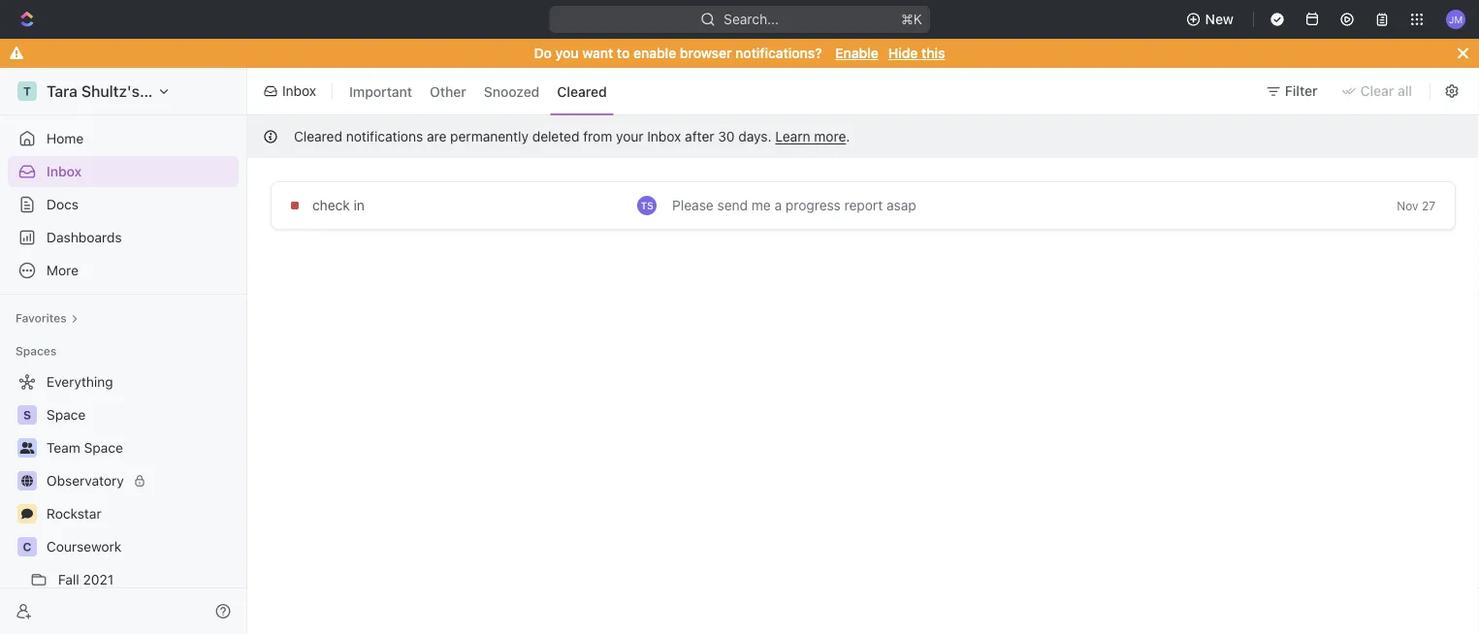 Task type: describe. For each thing, give the bounding box(es) containing it.
nov
[[1397, 199, 1419, 212]]

everything link
[[8, 367, 235, 398]]

tara
[[47, 82, 78, 100]]

cleared for cleared
[[557, 83, 607, 99]]

dashboards
[[47, 229, 122, 245]]

space, , element
[[17, 406, 37, 425]]

user group image
[[20, 442, 34, 454]]

rockstar
[[47, 506, 101, 522]]

clear all
[[1361, 83, 1413, 99]]

filter button
[[1258, 76, 1330, 107]]

notifications
[[346, 129, 423, 145]]

docs
[[47, 196, 79, 212]]

coursework, , element
[[17, 537, 37, 557]]

days.
[[739, 129, 772, 145]]

fall
[[58, 572, 79, 588]]

t
[[23, 84, 31, 98]]

globe image
[[21, 475, 33, 487]]

s
[[23, 408, 31, 422]]

fall 2021
[[58, 572, 114, 588]]

from
[[583, 129, 612, 145]]

observatory
[[47, 473, 124, 489]]

comment image
[[21, 508, 33, 520]]

more
[[47, 262, 79, 278]]

rockstar link
[[47, 499, 235, 530]]

0 vertical spatial inbox
[[282, 83, 316, 99]]

spaces
[[16, 344, 57, 358]]

cleared notifications are permanently deleted from your inbox after 30 days. learn more .
[[294, 129, 850, 145]]

0 vertical spatial space
[[47, 407, 86, 423]]

in
[[354, 197, 365, 213]]

tab list containing important
[[339, 64, 618, 118]]

more
[[814, 129, 846, 145]]

clear all button
[[1334, 76, 1424, 107]]

check
[[312, 197, 350, 213]]

this
[[922, 45, 945, 61]]

learn more link
[[775, 129, 846, 145]]

sidebar navigation
[[0, 68, 251, 634]]

coursework link
[[47, 532, 235, 563]]

1 vertical spatial space
[[84, 440, 123, 456]]

nov 27
[[1397, 199, 1436, 212]]

jm button
[[1441, 4, 1472, 35]]

⌘k
[[901, 11, 922, 27]]

enable
[[836, 45, 879, 61]]

team space link
[[47, 433, 235, 464]]

tara shultz's workspace
[[47, 82, 224, 100]]

tree inside sidebar 'navigation'
[[8, 367, 239, 634]]

all
[[1398, 83, 1413, 99]]

favorites button
[[8, 307, 86, 330]]

everything
[[47, 374, 113, 390]]

learn
[[775, 129, 811, 145]]

30
[[718, 129, 735, 145]]

home
[[47, 130, 84, 146]]

check in
[[312, 197, 365, 213]]

team
[[47, 440, 80, 456]]



Task type: locate. For each thing, give the bounding box(es) containing it.
cleared inside cleared button
[[557, 83, 607, 99]]

inbox
[[282, 83, 316, 99], [647, 129, 681, 145], [47, 163, 82, 179]]

space link
[[47, 400, 235, 431]]

to
[[617, 45, 630, 61]]

1 vertical spatial cleared
[[294, 129, 342, 145]]

after
[[685, 129, 715, 145]]

more button
[[8, 255, 239, 286]]

inbox left important
[[282, 83, 316, 99]]

shultz's
[[81, 82, 140, 100]]

jm
[[1449, 13, 1463, 25]]

do
[[534, 45, 552, 61]]

fall 2021 link
[[58, 565, 235, 596]]

inbox right your
[[647, 129, 681, 145]]

1 horizontal spatial cleared
[[557, 83, 607, 99]]

2021
[[83, 572, 114, 588]]

cleared for cleared notifications are permanently deleted from your inbox after 30 days. learn more .
[[294, 129, 342, 145]]

clear
[[1361, 83, 1394, 99]]

inbox link
[[8, 156, 239, 187]]

cleared
[[557, 83, 607, 99], [294, 129, 342, 145]]

27
[[1422, 199, 1436, 212]]

c
[[23, 540, 31, 554]]

1 horizontal spatial inbox
[[282, 83, 316, 99]]

snoozed
[[484, 83, 540, 99]]

do you want to enable browser notifications? enable hide this
[[534, 45, 945, 61]]

2 horizontal spatial inbox
[[647, 129, 681, 145]]

.
[[846, 129, 850, 145]]

permanently
[[450, 129, 529, 145]]

0 horizontal spatial cleared
[[294, 129, 342, 145]]

want
[[582, 45, 613, 61]]

tara shultz's workspace, , element
[[17, 81, 37, 101]]

search...
[[724, 11, 779, 27]]

enable
[[634, 45, 676, 61]]

space
[[47, 407, 86, 423], [84, 440, 123, 456]]

cleared left notifications
[[294, 129, 342, 145]]

1 vertical spatial inbox
[[647, 129, 681, 145]]

workspace
[[144, 82, 224, 100]]

2 vertical spatial inbox
[[47, 163, 82, 179]]

coursework
[[47, 539, 122, 555]]

other
[[430, 83, 466, 99]]

new
[[1206, 11, 1234, 27]]

new button
[[1178, 4, 1246, 35]]

inbox down home
[[47, 163, 82, 179]]

important button
[[343, 76, 419, 106]]

inbox inside 'link'
[[47, 163, 82, 179]]

space up observatory
[[84, 440, 123, 456]]

tree containing everything
[[8, 367, 239, 634]]

filter
[[1285, 83, 1318, 99]]

tab list
[[339, 64, 618, 118]]

notifications?
[[736, 45, 822, 61]]

home link
[[8, 123, 239, 154]]

docs link
[[8, 189, 239, 220]]

tree
[[8, 367, 239, 634]]

0 horizontal spatial inbox
[[47, 163, 82, 179]]

dashboards link
[[8, 222, 239, 253]]

team space
[[47, 440, 123, 456]]

snoozed button
[[477, 76, 547, 106]]

other button
[[423, 76, 473, 106]]

you
[[556, 45, 579, 61]]

deleted
[[532, 129, 580, 145]]

0 vertical spatial cleared
[[557, 83, 607, 99]]

are
[[427, 129, 447, 145]]

hide
[[888, 45, 918, 61]]

cleared down you
[[557, 83, 607, 99]]

browser
[[680, 45, 732, 61]]

cleared button
[[550, 76, 614, 106]]

space up "team" in the left of the page
[[47, 407, 86, 423]]

favorites
[[16, 311, 67, 325]]

important
[[349, 83, 412, 99]]

your
[[616, 129, 644, 145]]

observatory link
[[47, 466, 235, 497]]



Task type: vqa. For each thing, say whether or not it's contained in the screenshot.
to
yes



